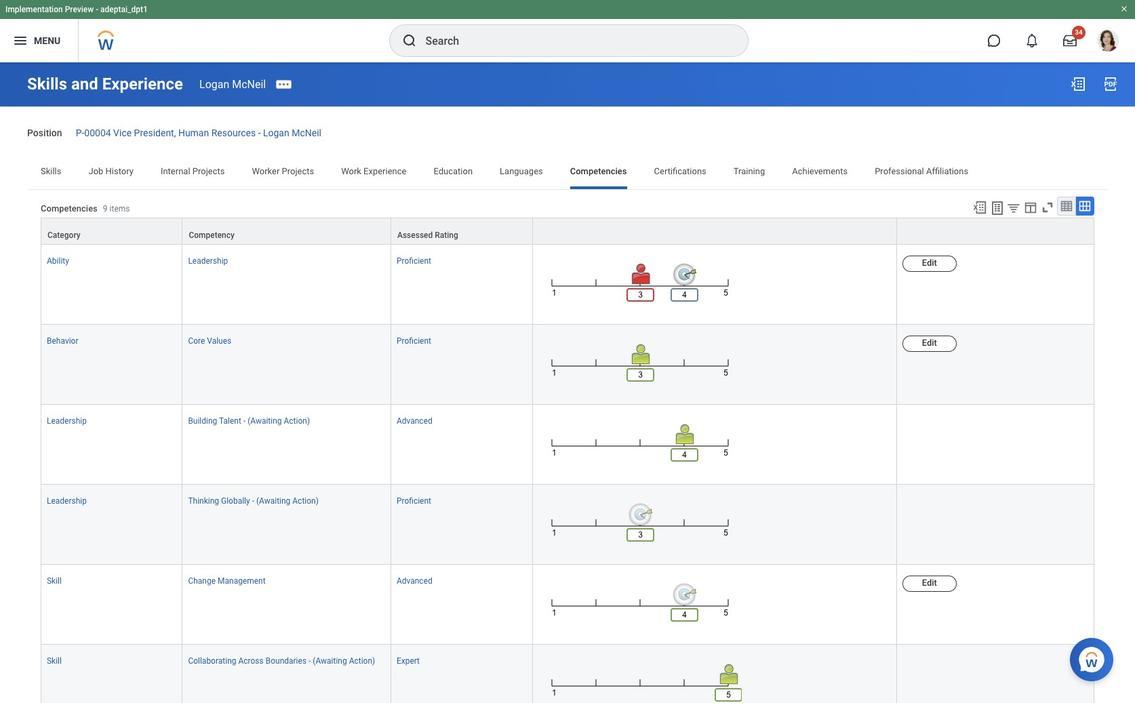 Task type: vqa. For each thing, say whether or not it's contained in the screenshot.
right in
no



Task type: locate. For each thing, give the bounding box(es) containing it.
skill link for collaborating across boundaries - (awaiting action)
[[47, 654, 62, 666]]

thinking globally - (awaiting action) link
[[188, 494, 319, 506]]

work experience
[[341, 166, 407, 176]]

logan up p-00004 vice president, human resources - logan mcneil link
[[199, 78, 230, 91]]

1 vertical spatial leadership link
[[47, 414, 87, 426]]

3 proficient link from the top
[[397, 494, 431, 506]]

2 cell from the top
[[897, 485, 1095, 565]]

2 row from the top
[[41, 405, 1095, 485]]

0 vertical spatial experience
[[102, 75, 183, 94]]

1 vertical spatial proficient link
[[397, 334, 431, 346]]

work
[[341, 166, 362, 176]]

(awaiting right talent
[[248, 417, 282, 426]]

skills and experience
[[27, 75, 183, 94]]

2 skill from the top
[[47, 657, 62, 666]]

1 vertical spatial skill
[[47, 657, 62, 666]]

edit button for advanced
[[903, 576, 957, 592]]

1 horizontal spatial projects
[[282, 166, 314, 176]]

0 vertical spatial skill
[[47, 577, 62, 586]]

mcneil up resources
[[232, 78, 266, 91]]

- inside "collaborating across boundaries - (awaiting action)" link
[[309, 657, 311, 666]]

leadership link
[[188, 254, 228, 266], [47, 414, 87, 426], [47, 494, 87, 506]]

1 cell from the top
[[897, 405, 1095, 485]]

-
[[96, 5, 98, 14], [258, 128, 261, 138], [243, 417, 246, 426], [252, 497, 254, 506], [309, 657, 311, 666]]

ability link
[[47, 254, 69, 266]]

skills down "position"
[[41, 166, 61, 176]]

2 vertical spatial edit button
[[903, 576, 957, 592]]

1 vertical spatial competencies
[[41, 204, 98, 214]]

implementation preview -   adeptai_dpt1
[[5, 5, 148, 14]]

competency button
[[183, 218, 391, 244]]

internal
[[161, 166, 190, 176]]

row
[[41, 218, 1095, 245], [41, 405, 1095, 485], [41, 485, 1095, 565], [41, 645, 1095, 704]]

2 proficient from the top
[[397, 336, 431, 346]]

tab list
[[27, 157, 1109, 189]]

edit row
[[41, 245, 1095, 325], [41, 325, 1095, 405], [41, 565, 1095, 645]]

2 edit row from the top
[[41, 325, 1095, 405]]

0 vertical spatial action)
[[284, 417, 310, 426]]

2 proficient link from the top
[[397, 334, 431, 346]]

toolbar
[[967, 197, 1095, 218]]

skill
[[47, 577, 62, 586], [47, 657, 62, 666]]

1 advanced link from the top
[[397, 414, 433, 426]]

3 proficient from the top
[[397, 497, 431, 506]]

3 edit from the top
[[922, 578, 938, 588]]

1 vertical spatial edit button
[[903, 336, 957, 352]]

boundaries
[[266, 657, 307, 666]]

0 vertical spatial proficient
[[397, 256, 431, 266]]

0 horizontal spatial projects
[[193, 166, 225, 176]]

talent
[[219, 417, 241, 426]]

action)
[[284, 417, 310, 426], [293, 497, 319, 506], [349, 657, 375, 666]]

experience
[[102, 75, 183, 94], [364, 166, 407, 176]]

2 advanced link from the top
[[397, 574, 433, 586]]

assessed rating
[[398, 231, 459, 240]]

1 vertical spatial edit
[[922, 338, 938, 348]]

category button
[[41, 218, 182, 244]]

0 vertical spatial skill link
[[47, 574, 62, 586]]

logan
[[199, 78, 230, 91], [263, 128, 290, 138]]

1 edit from the top
[[922, 258, 938, 268]]

position
[[27, 128, 62, 138]]

core values link
[[188, 334, 232, 346]]

competencies 9 items
[[41, 204, 130, 214]]

mcneil up 'worker projects'
[[292, 128, 322, 138]]

3 edit button from the top
[[903, 576, 957, 592]]

p-00004 vice president, human resources - logan mcneil
[[76, 128, 322, 138]]

logan mcneil link
[[199, 78, 266, 91]]

1 horizontal spatial experience
[[364, 166, 407, 176]]

cell
[[897, 405, 1095, 485], [897, 485, 1095, 565], [897, 645, 1095, 704]]

proficient for thinking globally - (awaiting action)
[[397, 497, 431, 506]]

leadership
[[188, 256, 228, 266], [47, 417, 87, 426], [47, 497, 87, 506]]

projects right internal
[[193, 166, 225, 176]]

1 row from the top
[[41, 218, 1095, 245]]

affiliations
[[927, 166, 969, 176]]

tab list inside skills and experience main content
[[27, 157, 1109, 189]]

1 vertical spatial action)
[[293, 497, 319, 506]]

edit for proficient
[[922, 258, 938, 268]]

select to filter grid data image
[[1007, 201, 1022, 215]]

2 skill link from the top
[[47, 654, 62, 666]]

2 vertical spatial edit
[[922, 578, 938, 588]]

- for talent
[[243, 417, 246, 426]]

skills left and
[[27, 75, 67, 94]]

1 vertical spatial proficient
[[397, 336, 431, 346]]

projects
[[193, 166, 225, 176], [282, 166, 314, 176]]

menu button
[[0, 19, 78, 62]]

3 cell from the top
[[897, 645, 1095, 704]]

- inside building talent - (awaiting action) "link"
[[243, 417, 246, 426]]

proficient link for thinking globally - (awaiting action)
[[397, 494, 431, 506]]

0 vertical spatial advanced link
[[397, 414, 433, 426]]

cell for advanced
[[897, 405, 1095, 485]]

leadership link for building
[[47, 414, 87, 426]]

1 vertical spatial skill link
[[47, 654, 62, 666]]

2 vertical spatial leadership
[[47, 497, 87, 506]]

1 skill from the top
[[47, 577, 62, 586]]

2 vertical spatial (awaiting
[[313, 657, 347, 666]]

0 horizontal spatial mcneil
[[232, 78, 266, 91]]

1 vertical spatial (awaiting
[[256, 497, 291, 506]]

2 edit from the top
[[922, 338, 938, 348]]

(awaiting right the globally
[[256, 497, 291, 506]]

cell for proficient
[[897, 485, 1095, 565]]

skill link
[[47, 574, 62, 586], [47, 654, 62, 666]]

1 horizontal spatial logan
[[263, 128, 290, 138]]

proficient link
[[397, 254, 431, 266], [397, 334, 431, 346], [397, 494, 431, 506]]

logan up 'worker projects'
[[263, 128, 290, 138]]

experience right 'work'
[[364, 166, 407, 176]]

1 edit button from the top
[[903, 256, 957, 272]]

- inside menu banner
[[96, 5, 98, 14]]

1 proficient from the top
[[397, 256, 431, 266]]

projects for worker projects
[[282, 166, 314, 176]]

management
[[218, 577, 266, 586]]

0 vertical spatial edit button
[[903, 256, 957, 272]]

advanced link for building talent - (awaiting action)
[[397, 414, 433, 426]]

proficient
[[397, 256, 431, 266], [397, 336, 431, 346], [397, 497, 431, 506]]

click to view/edit grid preferences image
[[1024, 200, 1039, 215]]

1 advanced from the top
[[397, 417, 433, 426]]

0 vertical spatial edit
[[922, 258, 938, 268]]

1 horizontal spatial competencies
[[570, 166, 627, 176]]

- right the globally
[[252, 497, 254, 506]]

0 vertical spatial competencies
[[570, 166, 627, 176]]

0 vertical spatial leadership
[[188, 256, 228, 266]]

1 skill link from the top
[[47, 574, 62, 586]]

edit button
[[903, 256, 957, 272], [903, 336, 957, 352], [903, 576, 957, 592]]

inbox large image
[[1064, 34, 1077, 47]]

change management link
[[188, 574, 266, 586]]

export to worksheets image
[[990, 200, 1006, 216]]

skills for skills
[[41, 166, 61, 176]]

items
[[110, 204, 130, 214]]

advanced link
[[397, 414, 433, 426], [397, 574, 433, 586]]

0 horizontal spatial competencies
[[41, 204, 98, 214]]

leadership for building
[[47, 417, 87, 426]]

0 vertical spatial advanced
[[397, 417, 433, 426]]

4 row from the top
[[41, 645, 1095, 704]]

1 edit row from the top
[[41, 245, 1095, 325]]

3 row from the top
[[41, 485, 1095, 565]]

profile logan mcneil image
[[1098, 30, 1119, 54]]

skills
[[27, 75, 67, 94], [41, 166, 61, 176]]

resources
[[211, 128, 256, 138]]

rating
[[435, 231, 459, 240]]

fullscreen image
[[1041, 200, 1056, 215]]

2 edit button from the top
[[903, 336, 957, 352]]

across
[[238, 657, 264, 666]]

(awaiting
[[248, 417, 282, 426], [256, 497, 291, 506], [313, 657, 347, 666]]

p-
[[76, 128, 84, 138]]

p-00004 vice president, human resources - logan mcneil link
[[76, 125, 322, 138]]

0 horizontal spatial logan
[[199, 78, 230, 91]]

leadership link for thinking
[[47, 494, 87, 506]]

languages
[[500, 166, 543, 176]]

change management
[[188, 577, 266, 586]]

skill for collaborating
[[47, 657, 62, 666]]

experience up the president,
[[102, 75, 183, 94]]

0 vertical spatial proficient link
[[397, 254, 431, 266]]

action) for building talent - (awaiting action)
[[284, 417, 310, 426]]

1 vertical spatial advanced
[[397, 577, 433, 586]]

action) inside "link"
[[284, 417, 310, 426]]

close environment banner image
[[1121, 5, 1129, 13]]

2 advanced from the top
[[397, 577, 433, 586]]

34 button
[[1056, 26, 1086, 56]]

worker
[[252, 166, 280, 176]]

- for globally
[[252, 497, 254, 506]]

(awaiting right boundaries in the bottom of the page
[[313, 657, 347, 666]]

- right boundaries in the bottom of the page
[[309, 657, 311, 666]]

- inside thinking globally - (awaiting action) link
[[252, 497, 254, 506]]

1 vertical spatial mcneil
[[292, 128, 322, 138]]

1 vertical spatial skills
[[41, 166, 61, 176]]

tab list containing skills
[[27, 157, 1109, 189]]

1 vertical spatial leadership
[[47, 417, 87, 426]]

competency
[[189, 231, 235, 240]]

proficient for core values
[[397, 336, 431, 346]]

globally
[[221, 497, 250, 506]]

competencies
[[570, 166, 627, 176], [41, 204, 98, 214]]

2 vertical spatial proficient link
[[397, 494, 431, 506]]

2 projects from the left
[[282, 166, 314, 176]]

training
[[734, 166, 765, 176]]

advanced for change management
[[397, 577, 433, 586]]

mcneil
[[232, 78, 266, 91], [292, 128, 322, 138]]

projects right worker
[[282, 166, 314, 176]]

edit
[[922, 258, 938, 268], [922, 338, 938, 348], [922, 578, 938, 588]]

0 vertical spatial skills
[[27, 75, 67, 94]]

(awaiting inside "link"
[[248, 417, 282, 426]]

00004
[[84, 128, 111, 138]]

row containing category
[[41, 218, 1095, 245]]

1 projects from the left
[[193, 166, 225, 176]]

1 vertical spatial advanced link
[[397, 574, 433, 586]]

ability
[[47, 256, 69, 266]]

- right preview
[[96, 5, 98, 14]]

advanced
[[397, 417, 433, 426], [397, 577, 433, 586]]

- right resources
[[258, 128, 261, 138]]

view printable version (pdf) image
[[1103, 76, 1119, 92]]

0 vertical spatial (awaiting
[[248, 417, 282, 426]]

2 vertical spatial leadership link
[[47, 494, 87, 506]]

2 vertical spatial proficient
[[397, 497, 431, 506]]

adeptai_dpt1
[[100, 5, 148, 14]]

- right talent
[[243, 417, 246, 426]]



Task type: describe. For each thing, give the bounding box(es) containing it.
thinking
[[188, 497, 219, 506]]

9
[[103, 204, 108, 214]]

menu banner
[[0, 0, 1136, 62]]

cell for expert
[[897, 645, 1095, 704]]

expert
[[397, 657, 420, 666]]

Search Workday  search field
[[426, 26, 720, 56]]

justify image
[[12, 33, 28, 49]]

change
[[188, 577, 216, 586]]

leadership for thinking
[[47, 497, 87, 506]]

values
[[207, 336, 232, 346]]

building talent - (awaiting action)
[[188, 417, 310, 426]]

preview
[[65, 5, 94, 14]]

behavior
[[47, 336, 78, 346]]

proficient link for core values
[[397, 334, 431, 346]]

education
[[434, 166, 473, 176]]

job
[[89, 166, 103, 176]]

competencies for competencies
[[570, 166, 627, 176]]

export to excel image
[[1071, 76, 1087, 92]]

and
[[71, 75, 98, 94]]

1 proficient link from the top
[[397, 254, 431, 266]]

professional affiliations
[[875, 166, 969, 176]]

thinking globally - (awaiting action)
[[188, 497, 319, 506]]

0 vertical spatial mcneil
[[232, 78, 266, 91]]

3 edit row from the top
[[41, 565, 1095, 645]]

certifications
[[654, 166, 707, 176]]

building
[[188, 417, 217, 426]]

competencies for competencies 9 items
[[41, 204, 98, 214]]

worker projects
[[252, 166, 314, 176]]

professional
[[875, 166, 925, 176]]

0 vertical spatial leadership link
[[188, 254, 228, 266]]

34
[[1076, 28, 1083, 36]]

action) for thinking globally - (awaiting action)
[[293, 497, 319, 506]]

internal projects
[[161, 166, 225, 176]]

0 vertical spatial logan
[[199, 78, 230, 91]]

advanced for building talent - (awaiting action)
[[397, 417, 433, 426]]

search image
[[401, 33, 418, 49]]

history
[[106, 166, 134, 176]]

advanced link for change management
[[397, 574, 433, 586]]

expand table image
[[1079, 199, 1092, 213]]

core values
[[188, 336, 232, 346]]

expert link
[[397, 654, 420, 666]]

row containing skill
[[41, 645, 1095, 704]]

projects for internal projects
[[193, 166, 225, 176]]

toolbar inside skills and experience main content
[[967, 197, 1095, 218]]

1 vertical spatial experience
[[364, 166, 407, 176]]

core
[[188, 336, 205, 346]]

menu
[[34, 35, 61, 46]]

collaborating across boundaries - (awaiting action) link
[[188, 654, 375, 666]]

export to excel image
[[973, 200, 988, 215]]

(awaiting for talent
[[248, 417, 282, 426]]

1 horizontal spatial mcneil
[[292, 128, 322, 138]]

building talent - (awaiting action) link
[[188, 414, 310, 426]]

assessed rating button
[[391, 218, 533, 244]]

skill link for change management
[[47, 574, 62, 586]]

logan mcneil
[[199, 78, 266, 91]]

edit button for proficient
[[903, 256, 957, 272]]

- inside p-00004 vice president, human resources - logan mcneil link
[[258, 128, 261, 138]]

table image
[[1060, 199, 1074, 213]]

vice
[[113, 128, 132, 138]]

assessed
[[398, 231, 433, 240]]

collaborating across boundaries - (awaiting action)
[[188, 657, 375, 666]]

category
[[47, 231, 80, 240]]

skill for change
[[47, 577, 62, 586]]

notifications large image
[[1026, 34, 1039, 47]]

0 horizontal spatial experience
[[102, 75, 183, 94]]

- for preview
[[96, 5, 98, 14]]

collaborating
[[188, 657, 236, 666]]

skills for skills and experience
[[27, 75, 67, 94]]

human
[[178, 128, 209, 138]]

behavior link
[[47, 334, 78, 346]]

implementation
[[5, 5, 63, 14]]

1 vertical spatial logan
[[263, 128, 290, 138]]

edit for advanced
[[922, 578, 938, 588]]

2 vertical spatial action)
[[349, 657, 375, 666]]

achievements
[[793, 166, 848, 176]]

(awaiting for globally
[[256, 497, 291, 506]]

job history
[[89, 166, 134, 176]]

president,
[[134, 128, 176, 138]]

skills and experience main content
[[0, 62, 1136, 704]]



